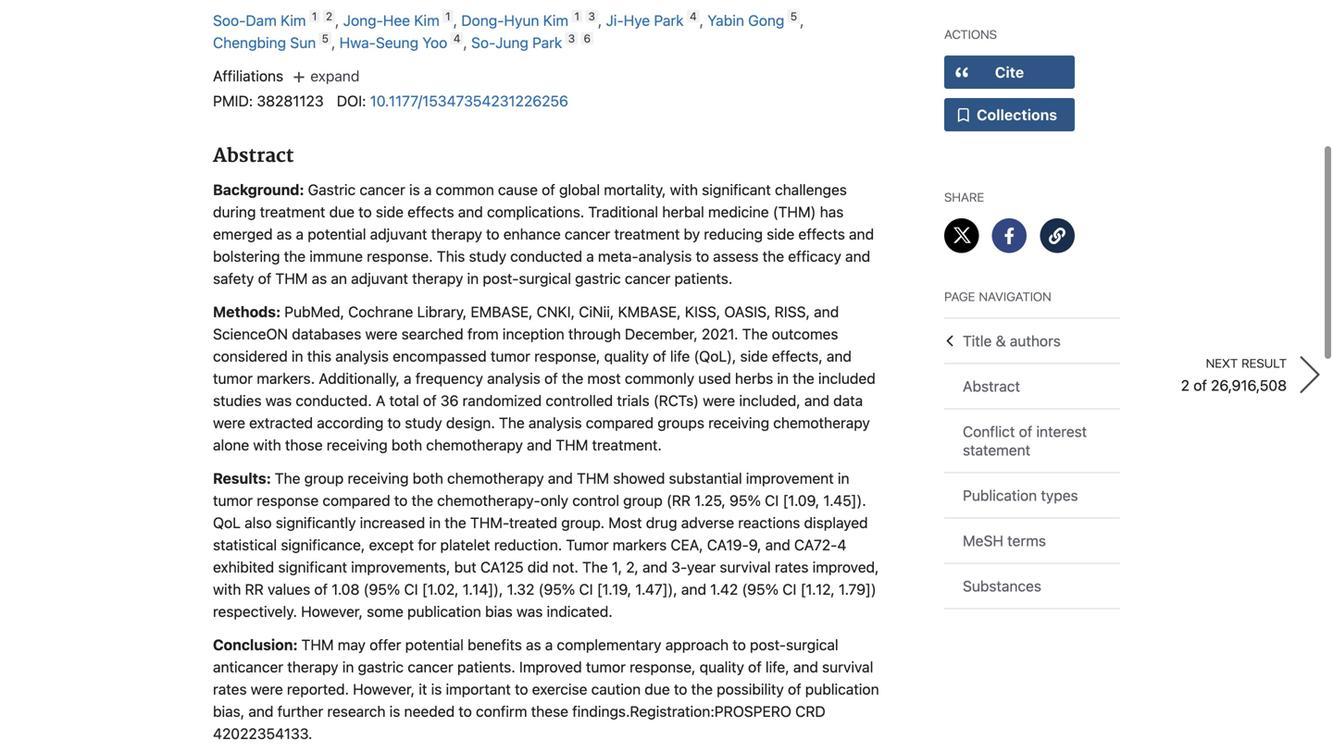 Task type: vqa. For each thing, say whether or not it's contained in the screenshot.


Task type: locate. For each thing, give the bounding box(es) containing it.
3 link left "6" link
[[565, 32, 578, 45]]

0 horizontal spatial due
[[329, 203, 355, 221]]

0 horizontal spatial abstract
[[213, 144, 294, 168]]

1 vertical spatial post-
[[750, 637, 786, 654]]

was down 1.32 at the left of page
[[517, 603, 543, 621]]

1 horizontal spatial gastric
[[575, 270, 621, 288]]

5 right gong
[[790, 10, 797, 23]]

2 1 from the left
[[445, 10, 451, 23]]

4 link for hwa-seung yoo
[[451, 32, 463, 45]]

1.14]),
[[463, 581, 503, 599]]

2 horizontal spatial as
[[526, 637, 541, 654]]

(95% right 1.42
[[742, 581, 779, 599]]

chemotherapy-
[[437, 492, 540, 510]]

analysis
[[638, 248, 692, 265], [335, 348, 389, 365], [487, 370, 540, 388], [529, 414, 582, 432]]

chemotherapy down the data
[[773, 414, 870, 432]]

3 link up "6" link
[[585, 10, 598, 23]]

publication down [1.02,
[[407, 603, 481, 621]]

0 vertical spatial was
[[265, 392, 292, 410]]

1 vertical spatial publication
[[805, 681, 879, 699]]

0 horizontal spatial surgical
[[519, 270, 571, 288]]

1 up yoo
[[445, 10, 451, 23]]

0 horizontal spatial 3 link
[[565, 32, 578, 45]]

1 horizontal spatial group
[[623, 492, 663, 510]]

2 vertical spatial side
[[740, 348, 768, 365]]

rates inside thm may offer potential benefits as a complementary approach to post-surgical anticancer therapy in gastric cancer patients. improved tumor response, quality of life, and survival rates were reported. however, it is important to exercise caution due to the possibility of publication bias, and further research is needed to confirm these findings.registration:prospero crd 42022354133.
[[213, 681, 247, 699]]

caution
[[591, 681, 641, 699]]

0 vertical spatial study
[[469, 248, 506, 265]]

significantly
[[276, 514, 356, 532]]

analysis up randomized
[[487, 370, 540, 388]]

as up improved
[[526, 637, 541, 654]]

both down total
[[391, 437, 422, 454]]

has
[[820, 203, 844, 221]]

crd
[[795, 703, 825, 721]]

bias
[[485, 603, 513, 621]]

with up herbal
[[670, 181, 698, 199]]

compared up the treatment.
[[586, 414, 654, 432]]

therapy up the reported. at the left of page
[[287, 659, 338, 676]]

1 vertical spatial survival
[[822, 659, 873, 676]]

1 vertical spatial rates
[[213, 681, 247, 699]]

2 kim from the left
[[414, 12, 439, 29]]

1 horizontal spatial was
[[517, 603, 543, 621]]

drug
[[646, 514, 677, 532]]

both inside pubmed, cochrane library, embase, cnki, cinii, kmbase, kiss, oasis, riss, and scienceon databases were searched from inception through december, 2021. the outcomes considered in this analysis encompassed tumor response, quality of life (qol), side effects, and tumor markers. additionally, a frequency analysis of the most commonly used herbs in the included studies was conducted. a total of 36 randomized controlled trials (rcts) were included, and data were extracted according to study design. the analysis compared groups receiving chemotherapy alone with those receiving both chemotherapy and thm treatment.
[[391, 437, 422, 454]]

the
[[742, 325, 768, 343], [499, 414, 525, 432], [275, 470, 300, 487], [582, 559, 608, 576]]

is right it
[[431, 681, 442, 699]]

0 vertical spatial quality
[[604, 348, 649, 365]]

however, down 1.08
[[301, 603, 363, 621]]

0 vertical spatial compared
[[586, 414, 654, 432]]

title
[[963, 332, 992, 350]]

2 horizontal spatial (95%
[[742, 581, 779, 599]]

1 vertical spatial side
[[767, 226, 794, 243]]

potential up immune
[[308, 226, 366, 243]]

possibility
[[717, 681, 784, 699]]

gastric down 'meta-'
[[575, 270, 621, 288]]

1 horizontal spatial 5 link
[[788, 10, 800, 23]]

cnki,
[[537, 303, 575, 321]]

1 vertical spatial quality
[[700, 659, 744, 676]]

soo-dam kim link
[[213, 12, 306, 29]]

herbal
[[662, 203, 704, 221]]

response.
[[367, 248, 433, 265]]

1 vertical spatial 5 link
[[319, 32, 331, 45]]

10.1177/15347354231226256 link
[[370, 92, 568, 110]]

kim inside soo-dam kim 1 2 ,
[[281, 12, 306, 29]]

to right approach at the bottom of page
[[733, 637, 746, 654]]

effects up efficacy
[[798, 226, 845, 243]]

authors
[[1010, 332, 1061, 350]]

1 horizontal spatial 1 link
[[443, 10, 453, 23]]

expand
[[310, 67, 360, 85]]

yoo
[[422, 34, 447, 51]]

with down the extracted
[[253, 437, 281, 454]]

1 vertical spatial with
[[253, 437, 281, 454]]

1 horizontal spatial patients.
[[674, 270, 733, 288]]

1 horizontal spatial with
[[253, 437, 281, 454]]

hee
[[383, 12, 410, 29]]

with inside pubmed, cochrane library, embase, cnki, cinii, kmbase, kiss, oasis, riss, and scienceon databases were searched from inception through december, 2021. the outcomes considered in this analysis encompassed tumor response, quality of life (qol), side effects, and tumor markers. additionally, a frequency analysis of the most commonly used herbs in the included studies was conducted. a total of 36 randomized controlled trials (rcts) were included, and data were extracted according to study design. the analysis compared groups receiving chemotherapy alone with those receiving both chemotherapy and thm treatment.
[[253, 437, 281, 454]]

2 (95% from the left
[[538, 581, 575, 599]]

adjuvant up response.
[[370, 226, 427, 243]]

of left the 36
[[423, 392, 437, 410]]

2 horizontal spatial 1
[[574, 10, 580, 23]]

1 vertical spatial study
[[405, 414, 442, 432]]

4 link for ji-hye park
[[687, 10, 700, 23]]

so-jung park link
[[471, 34, 562, 51]]

response, down approach at the bottom of page
[[630, 659, 696, 676]]

approach
[[665, 637, 729, 654]]

both
[[391, 437, 422, 454], [413, 470, 443, 487]]

1 link up yoo
[[443, 10, 453, 23]]

a left 'meta-'
[[586, 248, 594, 265]]

patients. up kiss,
[[674, 270, 733, 288]]

0 vertical spatial survival
[[720, 559, 771, 576]]

receiving
[[708, 414, 769, 432], [327, 437, 388, 454], [348, 470, 409, 487]]

in up embase,
[[467, 270, 479, 288]]

1 vertical spatial receiving
[[327, 437, 388, 454]]

cancer inside thm may offer potential benefits as a complementary approach to post-surgical anticancer therapy in gastric cancer patients. improved tumor response, quality of life, and survival rates were reported. however, it is important to exercise caution due to the possibility of publication bias, and further research is needed to confirm these findings.registration:prospero crd 42022354133.
[[408, 659, 453, 676]]

group down those
[[304, 470, 344, 487]]

kim for dam
[[281, 12, 306, 29]]

0 vertical spatial 3
[[588, 10, 595, 23]]

is left common
[[409, 181, 420, 199]]

1 horizontal spatial 5
[[790, 10, 797, 23]]

did
[[528, 559, 548, 576]]

tumor inside the group receiving both chemotherapy and thm showed substantial improvement in tumor response compared to the chemotherapy-only control group (rr 1.25, 95% ci [1.09, 1.45]). qol also significantly increased in the thm-treated group. most drug adverse reactions displayed statistical significance, except for platelet reduction. tumor markers cea, ca19-9, and ca72-4 exhibited significant improvements, but ca125 did not. the 1, 2, and 3-year survival rates improved, with rr values of 1.08 (95% ci [1.02, 1.14]), 1.32 (95% ci [1.19, 1.47]), and 1.42 (95% ci [1.12, 1.79]) respectively. however, some publication bias was indicated.
[[213, 492, 253, 510]]

receiving down the included,
[[708, 414, 769, 432]]

kim inside dong-hyun kim 1 3 , ji-hye park 4 , yabin gong 5 , chengbing sun 5 , hwa-seung yoo 4 , so-jung park 3 6
[[543, 12, 568, 29]]

medicine
[[708, 203, 769, 221]]

2 vertical spatial chemotherapy
[[447, 470, 544, 487]]

1 1 link from the left
[[309, 10, 320, 23]]

0 vertical spatial response,
[[534, 348, 600, 365]]

1 vertical spatial 2
[[1181, 377, 1190, 394]]

0 horizontal spatial compared
[[322, 492, 390, 510]]

surgical up life,
[[786, 637, 838, 654]]

patients. up important
[[457, 659, 515, 676]]

3 1 link from the left
[[572, 10, 582, 23]]

with inside the group receiving both chemotherapy and thm showed substantial improvement in tumor response compared to the chemotherapy-only control group (rr 1.25, 95% ci [1.09, 1.45]). qol also significantly increased in the thm-treated group. most drug adverse reactions displayed statistical significance, except for platelet reduction. tumor markers cea, ca19-9, and ca72-4 exhibited significant improvements, but ca125 did not. the 1, 2, and 3-year survival rates improved, with rr values of 1.08 (95% ci [1.02, 1.14]), 1.32 (95% ci [1.19, 1.47]), and 1.42 (95% ci [1.12, 1.79]) respectively. however, some publication bias was indicated.
[[213, 581, 241, 599]]

2 left 26,916,508
[[1181, 377, 1190, 394]]

0 vertical spatial post-
[[483, 270, 519, 288]]

2 vertical spatial receiving
[[348, 470, 409, 487]]

1 horizontal spatial is
[[409, 181, 420, 199]]

analysis down the by
[[638, 248, 692, 265]]

1 vertical spatial gastric
[[358, 659, 404, 676]]

0 horizontal spatial 1
[[312, 10, 317, 23]]

analysis down controlled
[[529, 414, 582, 432]]

title & authors
[[963, 332, 1061, 350]]

both inside the group receiving both chemotherapy and thm showed substantial improvement in tumor response compared to the chemotherapy-only control group (rr 1.25, 95% ci [1.09, 1.45]). qol also significantly increased in the thm-treated group. most drug adverse reactions displayed statistical significance, except for platelet reduction. tumor markers cea, ca19-9, and ca72-4 exhibited significant improvements, but ca125 did not. the 1, 2, and 3-year survival rates improved, with rr values of 1.08 (95% ci [1.02, 1.14]), 1.32 (95% ci [1.19, 1.47]), and 1.42 (95% ci [1.12, 1.79]) respectively. however, some publication bias was indicated.
[[413, 470, 443, 487]]

0 horizontal spatial as
[[277, 226, 292, 243]]

0 vertical spatial patients.
[[674, 270, 733, 288]]

kim for hyun
[[543, 12, 568, 29]]

1 vertical spatial 3 link
[[565, 32, 578, 45]]

1 horizontal spatial quality
[[700, 659, 744, 676]]

side down (thm)
[[767, 226, 794, 243]]

pmid: 38281123
[[213, 92, 324, 110]]

in left this
[[292, 348, 303, 365]]

4 link right yoo
[[451, 32, 463, 45]]

1 horizontal spatial park
[[654, 12, 684, 29]]

response, inside pubmed, cochrane library, embase, cnki, cinii, kmbase, kiss, oasis, riss, and scienceon databases were searched from inception through december, 2021. the outcomes considered in this analysis encompassed tumor response, quality of life (qol), side effects, and tumor markers. additionally, a frequency analysis of the most commonly used herbs in the included studies was conducted. a total of 36 randomized controlled trials (rcts) were included, and data were extracted according to study design. the analysis compared groups receiving chemotherapy alone with those receiving both chemotherapy and thm treatment.
[[534, 348, 600, 365]]

chemotherapy up chemotherapy-
[[447, 470, 544, 487]]

1 for dam
[[312, 10, 317, 23]]

0 horizontal spatial with
[[213, 581, 241, 599]]

from
[[467, 325, 499, 343]]

receiving down according
[[327, 437, 388, 454]]

0 horizontal spatial potential
[[308, 226, 366, 243]]

as
[[277, 226, 292, 243], [312, 270, 327, 288], [526, 637, 541, 654]]

as right emerged
[[277, 226, 292, 243]]

in up 1.45]).
[[838, 470, 849, 487]]

potential up it
[[405, 637, 464, 654]]

0 horizontal spatial post-
[[483, 270, 519, 288]]

of left life,
[[748, 659, 762, 676]]

were down used
[[703, 392, 735, 410]]

yabin gong link
[[708, 12, 784, 29]]

0 horizontal spatial was
[[265, 392, 292, 410]]

the down effects,
[[793, 370, 814, 388]]

soo-dam kim 1 2 ,
[[213, 10, 343, 29]]

0 horizontal spatial significant
[[278, 559, 347, 576]]

is left needed
[[389, 703, 400, 721]]

park down hyun
[[532, 34, 562, 51]]

a up total
[[404, 370, 412, 388]]

some
[[367, 603, 403, 621]]

sun
[[290, 34, 316, 51]]

0 horizontal spatial publication
[[407, 603, 481, 621]]

reactions
[[738, 514, 800, 532]]

so-
[[471, 34, 495, 51]]

important
[[446, 681, 511, 699]]

cancer up it
[[408, 659, 453, 676]]

randomized
[[462, 392, 542, 410]]

treatment down background:
[[260, 203, 325, 221]]

gastric inside the gastric cancer is a common cause of global mortality, with significant challenges during treatment due to side effects and complications. traditional herbal medicine (thm) has emerged as a potential adjuvant therapy to enhance cancer treatment by reducing side effects and bolstering the immune response. this study conducted a meta-analysis to assess the efficacy and safety of thm as an adjuvant therapy in post-surgical gastric cancer patients.
[[575, 270, 621, 288]]

1 vertical spatial abstract
[[963, 378, 1020, 395]]

1 vertical spatial surgical
[[786, 637, 838, 654]]

1 vertical spatial however,
[[353, 681, 415, 699]]

1 vertical spatial both
[[413, 470, 443, 487]]

receiving inside the group receiving both chemotherapy and thm showed substantial improvement in tumor response compared to the chemotherapy-only control group (rr 1.25, 95% ci [1.09, 1.45]). qol also significantly increased in the thm-treated group. most drug adverse reactions displayed statistical significance, except for platelet reduction. tumor markers cea, ca19-9, and ca72-4 exhibited significant improvements, but ca125 did not. the 1, 2, and 3-year survival rates improved, with rr values of 1.08 (95% ci [1.02, 1.14]), 1.32 (95% ci [1.19, 1.47]), and 1.42 (95% ci [1.12, 1.79]) respectively. however, some publication bias was indicated.
[[348, 470, 409, 487]]

this
[[307, 348, 331, 365]]

1 vertical spatial is
[[431, 681, 442, 699]]

group down showed
[[623, 492, 663, 510]]

bias,
[[213, 703, 245, 721]]

1 kim from the left
[[281, 12, 306, 29]]

0 horizontal spatial study
[[405, 414, 442, 432]]

terms
[[1007, 532, 1046, 550]]

rr
[[245, 581, 264, 599]]

only
[[540, 492, 568, 510]]

substantial
[[669, 470, 742, 487]]

5 link right gong
[[788, 10, 800, 23]]

3 1 from the left
[[574, 10, 580, 23]]

0 vertical spatial due
[[329, 203, 355, 221]]

2 1 link from the left
[[443, 10, 453, 23]]

2,
[[626, 559, 639, 576]]

background:
[[213, 181, 308, 199]]

2 vertical spatial therapy
[[287, 659, 338, 676]]

for
[[418, 537, 436, 554]]

,
[[335, 12, 339, 29], [453, 12, 461, 29], [598, 12, 602, 29], [700, 12, 704, 29], [800, 12, 804, 29], [331, 34, 336, 51], [463, 34, 467, 51]]

immune
[[309, 248, 363, 265]]

0 vertical spatial however,
[[301, 603, 363, 621]]

3 kim from the left
[[543, 12, 568, 29]]

ci left [1.12,
[[783, 581, 797, 599]]

jong-hee kim link
[[343, 12, 439, 29]]

0 horizontal spatial is
[[389, 703, 400, 721]]

1 horizontal spatial 4
[[690, 10, 697, 23]]

6
[[584, 32, 591, 45]]

publication
[[963, 487, 1037, 505]]

of left 1.08
[[314, 581, 328, 599]]

1 horizontal spatial 1
[[445, 10, 451, 23]]

0 vertical spatial adjuvant
[[370, 226, 427, 243]]

thm left may at the left of page
[[301, 637, 334, 654]]

most
[[608, 514, 642, 532]]

therapy inside thm may offer potential benefits as a complementary approach to post-surgical anticancer therapy in gastric cancer patients. improved tumor response, quality of life, and survival rates were reported. however, it is important to exercise caution due to the possibility of publication bias, and further research is needed to confirm these findings.registration:prospero crd 42022354133.
[[287, 659, 338, 676]]

3 (95% from the left
[[742, 581, 779, 599]]

alone
[[213, 437, 249, 454]]

0 vertical spatial abstract
[[213, 144, 294, 168]]

post- up life,
[[750, 637, 786, 654]]

a inside thm may offer potential benefits as a complementary approach to post-surgical anticancer therapy in gastric cancer patients. improved tumor response, quality of life, and survival rates were reported. however, it is important to exercise caution due to the possibility of publication bias, and further research is needed to confirm these findings.registration:prospero crd 42022354133.
[[545, 637, 553, 654]]

kmbase,
[[618, 303, 681, 321]]

1 vertical spatial patients.
[[457, 659, 515, 676]]

conflict of interest statement
[[963, 423, 1087, 459]]

thm inside pubmed, cochrane library, embase, cnki, cinii, kmbase, kiss, oasis, riss, and scienceon databases were searched from inception through december, 2021. the outcomes considered in this analysis encompassed tumor response, quality of life (qol), side effects, and tumor markers. additionally, a frequency analysis of the most commonly used herbs in the included studies was conducted. a total of 36 randomized controlled trials (rcts) were included, and data were extracted according to study design. the analysis compared groups receiving chemotherapy alone with those receiving both chemotherapy and thm treatment.
[[556, 437, 588, 454]]

publication up crd
[[805, 681, 879, 699]]

safety
[[213, 270, 254, 288]]

1 vertical spatial 4
[[453, 32, 461, 45]]

publication types
[[963, 487, 1078, 505]]

3
[[588, 10, 595, 23], [568, 32, 575, 45]]

2 vertical spatial with
[[213, 581, 241, 599]]

is inside the gastric cancer is a common cause of global mortality, with significant challenges during treatment due to side effects and complications. traditional herbal medicine (thm) has emerged as a potential adjuvant therapy to enhance cancer treatment by reducing side effects and bolstering the immune response. this study conducted a meta-analysis to assess the efficacy and safety of thm as an adjuvant therapy in post-surgical gastric cancer patients.
[[409, 181, 420, 199]]

types
[[1041, 487, 1078, 505]]

1 1 from the left
[[312, 10, 317, 23]]

was inside the group receiving both chemotherapy and thm showed substantial improvement in tumor response compared to the chemotherapy-only control group (rr 1.25, 95% ci [1.09, 1.45]). qol also significantly increased in the thm-treated group. most drug adverse reactions displayed statistical significance, except for platelet reduction. tumor markers cea, ca19-9, and ca72-4 exhibited significant improvements, but ca125 did not. the 1, 2, and 3-year survival rates improved, with rr values of 1.08 (95% ci [1.02, 1.14]), 1.32 (95% ci [1.19, 1.47]), and 1.42 (95% ci [1.12, 1.79]) respectively. however, some publication bias was indicated.
[[517, 603, 543, 621]]

1 horizontal spatial 3
[[588, 10, 595, 23]]

compared inside pubmed, cochrane library, embase, cnki, cinii, kmbase, kiss, oasis, riss, and scienceon databases were searched from inception through december, 2021. the outcomes considered in this analysis encompassed tumor response, quality of life (qol), side effects, and tumor markers. additionally, a frequency analysis of the most commonly used herbs in the included studies was conducted. a total of 36 randomized controlled trials (rcts) were included, and data were extracted according to study design. the analysis compared groups receiving chemotherapy alone with those receiving both chemotherapy and thm treatment.
[[586, 414, 654, 432]]

pmid:
[[213, 92, 253, 110]]

as inside thm may offer potential benefits as a complementary approach to post-surgical anticancer therapy in gastric cancer patients. improved tumor response, quality of life, and survival rates were reported. however, it is important to exercise caution due to the possibility of publication bias, and further research is needed to confirm these findings.registration:prospero crd 42022354133.
[[526, 637, 541, 654]]

were inside thm may offer potential benefits as a complementary approach to post-surgical anticancer therapy in gastric cancer patients. improved tumor response, quality of life, and survival rates were reported. however, it is important to exercise caution due to the possibility of publication bias, and further research is needed to confirm these findings.registration:prospero crd 42022354133.
[[251, 681, 283, 699]]

significant up the medicine in the right of the page
[[702, 181, 771, 199]]

studies
[[213, 392, 262, 410]]

3 link
[[585, 10, 598, 23], [565, 32, 578, 45]]

survival down 9,
[[720, 559, 771, 576]]

additionally,
[[319, 370, 400, 388]]

library,
[[417, 303, 467, 321]]

10.1177/15347354231226256
[[370, 92, 568, 110]]

controlled
[[546, 392, 613, 410]]

ca125
[[480, 559, 524, 576]]

1 inside dong-hyun kim 1 3 , ji-hye park 4 , yabin gong 5 , chengbing sun 5 , hwa-seung yoo 4 , so-jung park 3 6
[[574, 10, 580, 23]]

embase,
[[471, 303, 533, 321]]

tumor up qol
[[213, 492, 253, 510]]

data
[[833, 392, 863, 410]]

thm inside the gastric cancer is a common cause of global mortality, with significant challenges during treatment due to side effects and complications. traditional herbal medicine (thm) has emerged as a potential adjuvant therapy to enhance cancer treatment by reducing side effects and bolstering the immune response. this study conducted a meta-analysis to assess the efficacy and safety of thm as an adjuvant therapy in post-surgical gastric cancer patients.
[[275, 270, 308, 288]]

however, up research
[[353, 681, 415, 699]]

0 vertical spatial potential
[[308, 226, 366, 243]]

5 link down 2 link
[[319, 32, 331, 45]]

enhance
[[503, 226, 561, 243]]

survival inside thm may offer potential benefits as a complementary approach to post-surgical anticancer therapy in gastric cancer patients. improved tumor response, quality of life, and survival rates were reported. however, it is important to exercise caution due to the possibility of publication bias, and further research is needed to confirm these findings.registration:prospero crd 42022354133.
[[822, 659, 873, 676]]

(95% up the some
[[363, 581, 400, 599]]

1 vertical spatial 5
[[322, 32, 329, 45]]

hyun
[[504, 12, 539, 29]]

1 link up "6" link
[[572, 10, 582, 23]]

due down gastric
[[329, 203, 355, 221]]

3 up "6" link
[[588, 10, 595, 23]]

1 horizontal spatial surgical
[[786, 637, 838, 654]]

thm inside the group receiving both chemotherapy and thm showed substantial improvement in tumor response compared to the chemotherapy-only control group (rr 1.25, 95% ci [1.09, 1.45]). qol also significantly increased in the thm-treated group. most drug adverse reactions displayed statistical significance, except for platelet reduction. tumor markers cea, ca19-9, and ca72-4 exhibited significant improvements, but ca125 did not. the 1, 2, and 3-year survival rates improved, with rr values of 1.08 (95% ci [1.02, 1.14]), 1.32 (95% ci [1.19, 1.47]), and 1.42 (95% ci [1.12, 1.79]) respectively. however, some publication bias was indicated.
[[577, 470, 609, 487]]

thm down controlled
[[556, 437, 588, 454]]

with left rr
[[213, 581, 241, 599]]

0 horizontal spatial 4 link
[[451, 32, 463, 45]]

6 link
[[581, 32, 594, 45]]

quality inside pubmed, cochrane library, embase, cnki, cinii, kmbase, kiss, oasis, riss, and scienceon databases were searched from inception through december, 2021. the outcomes considered in this analysis encompassed tumor response, quality of life (qol), side effects, and tumor markers. additionally, a frequency analysis of the most commonly used herbs in the included studies was conducted. a total of 36 randomized controlled trials (rcts) were included, and data were extracted according to study design. the analysis compared groups receiving chemotherapy alone with those receiving both chemotherapy and thm treatment.
[[604, 348, 649, 365]]

1 horizontal spatial survival
[[822, 659, 873, 676]]

reducing
[[704, 226, 763, 243]]

gastric down offer
[[358, 659, 404, 676]]

of left life
[[653, 348, 666, 365]]

1 vertical spatial group
[[623, 492, 663, 510]]

1 horizontal spatial 4 link
[[687, 10, 700, 23]]

1 vertical spatial 4 link
[[451, 32, 463, 45]]

encompassed
[[393, 348, 487, 365]]

of up statement
[[1019, 423, 1032, 441]]

the left immune
[[284, 248, 306, 265]]

1 link for dong-hyun kim
[[572, 10, 582, 23]]

global
[[559, 181, 600, 199]]

conclusion:
[[213, 637, 301, 654]]

study down total
[[405, 414, 442, 432]]

commonly
[[625, 370, 694, 388]]

1 vertical spatial due
[[645, 681, 670, 699]]

needed
[[404, 703, 455, 721]]

2 vertical spatial as
[[526, 637, 541, 654]]

1 horizontal spatial significant
[[702, 181, 771, 199]]

4 link left yabin
[[687, 10, 700, 23]]

0 vertical spatial is
[[409, 181, 420, 199]]

thm may offer potential benefits as a complementary approach to post-surgical anticancer therapy in gastric cancer patients. improved tumor response, quality of life, and survival rates were reported. however, it is important to exercise caution due to the possibility of publication bias, and further research is needed to confirm these findings.registration:prospero crd 42022354133.
[[213, 637, 879, 743]]

however, inside thm may offer potential benefits as a complementary approach to post-surgical anticancer therapy in gastric cancer patients. improved tumor response, quality of life, and survival rates were reported. however, it is important to exercise caution due to the possibility of publication bias, and further research is needed to confirm these findings.registration:prospero crd 42022354133.
[[353, 681, 415, 699]]

0 horizontal spatial 4
[[453, 32, 461, 45]]

surgical down "conducted" at the top of the page
[[519, 270, 571, 288]]

0 horizontal spatial survival
[[720, 559, 771, 576]]

exercise
[[532, 681, 587, 699]]

a left common
[[424, 181, 432, 199]]

0 vertical spatial publication
[[407, 603, 481, 621]]

abstract up conflict on the right of page
[[963, 378, 1020, 395]]

1 link for soo-dam kim
[[309, 10, 320, 23]]

the up findings.registration:prospero
[[691, 681, 713, 699]]

(95% down not.
[[538, 581, 575, 599]]

2 left jong-
[[326, 10, 332, 23]]

tumor down complementary
[[586, 659, 626, 676]]

1 inside soo-dam kim 1 2 ,
[[312, 10, 317, 23]]

2 horizontal spatial 4
[[837, 537, 846, 554]]

0 vertical spatial 2
[[326, 10, 332, 23]]

study inside the gastric cancer is a common cause of global mortality, with significant challenges during treatment due to side effects and complications. traditional herbal medicine (thm) has emerged as a potential adjuvant therapy to enhance cancer treatment by reducing side effects and bolstering the immune response. this study conducted a meta-analysis to assess the efficacy and safety of thm as an adjuvant therapy in post-surgical gastric cancer patients.
[[469, 248, 506, 265]]

1 link left 2 link
[[309, 10, 320, 23]]

significant down the significance,
[[278, 559, 347, 576]]

0 horizontal spatial 2
[[326, 10, 332, 23]]

publication types link
[[944, 474, 1120, 518]]

1 horizontal spatial compared
[[586, 414, 654, 432]]

analysis inside the gastric cancer is a common cause of global mortality, with significant challenges during treatment due to side effects and complications. traditional herbal medicine (thm) has emerged as a potential adjuvant therapy to enhance cancer treatment by reducing side effects and bolstering the immune response. this study conducted a meta-analysis to assess the efficacy and safety of thm as an adjuvant therapy in post-surgical gastric cancer patients.
[[638, 248, 692, 265]]

0 horizontal spatial gastric
[[358, 659, 404, 676]]

due
[[329, 203, 355, 221], [645, 681, 670, 699]]

in
[[467, 270, 479, 288], [292, 348, 303, 365], [777, 370, 789, 388], [838, 470, 849, 487], [429, 514, 441, 532], [342, 659, 354, 676]]

of down next
[[1193, 377, 1207, 394]]

1 left ji-
[[574, 10, 580, 23]]



Task type: describe. For each thing, give the bounding box(es) containing it.
1 vertical spatial as
[[312, 270, 327, 288]]

tumor down inception
[[491, 348, 530, 365]]

also
[[245, 514, 272, 532]]

[1.09,
[[783, 492, 820, 510]]

doi:
[[337, 92, 366, 110]]

reduction.
[[494, 537, 562, 554]]

outcomes
[[772, 325, 838, 343]]

mesh terms link
[[944, 519, 1120, 563]]

efficacy
[[788, 248, 841, 265]]

further
[[277, 703, 323, 721]]

treated
[[509, 514, 557, 532]]

1 vertical spatial chemotherapy
[[426, 437, 523, 454]]

jong-
[[343, 12, 383, 29]]

kiss,
[[685, 303, 720, 321]]

gong
[[748, 12, 784, 29]]

dam
[[246, 12, 277, 29]]

surgical inside the gastric cancer is a common cause of global mortality, with significant challenges during treatment due to side effects and complications. traditional herbal medicine (thm) has emerged as a potential adjuvant therapy to enhance cancer treatment by reducing side effects and bolstering the immune response. this study conducted a meta-analysis to assess the efficacy and safety of thm as an adjuvant therapy in post-surgical gastric cancer patients.
[[519, 270, 571, 288]]

complications.
[[487, 203, 584, 221]]

1,
[[612, 559, 622, 576]]

control
[[572, 492, 619, 510]]

chengbing sun link
[[213, 34, 316, 51]]

the down oasis,
[[742, 325, 768, 343]]

tumor up studies
[[213, 370, 253, 388]]

side inside pubmed, cochrane library, embase, cnki, cinii, kmbase, kiss, oasis, riss, and scienceon databases were searched from inception through december, 2021. the outcomes considered in this analysis encompassed tumor response, quality of life (qol), side effects, and tumor markers. additionally, a frequency analysis of the most commonly used herbs in the included studies was conducted. a total of 36 randomized controlled trials (rcts) were included, and data were extracted according to study design. the analysis compared groups receiving chemotherapy alone with those receiving both chemotherapy and thm treatment.
[[740, 348, 768, 365]]

due inside thm may offer potential benefits as a complementary approach to post-surgical anticancer therapy in gastric cancer patients. improved tumor response, quality of life, and survival rates were reported. however, it is important to exercise caution due to the possibility of publication bias, and further research is needed to confirm these findings.registration:prospero crd 42022354133.
[[645, 681, 670, 699]]

0 vertical spatial effects
[[407, 203, 454, 221]]

cochrane
[[348, 303, 413, 321]]

rates inside the group receiving both chemotherapy and thm showed substantial improvement in tumor response compared to the chemotherapy-only control group (rr 1.25, 95% ci [1.09, 1.45]). qol also significantly increased in the thm-treated group. most drug adverse reactions displayed statistical significance, except for platelet reduction. tumor markers cea, ca19-9, and ca72-4 exhibited significant improvements, but ca125 did not. the 1, 2, and 3-year survival rates improved, with rr values of 1.08 (95% ci [1.02, 1.14]), 1.32 (95% ci [1.19, 1.47]), and 1.42 (95% ci [1.12, 1.79]) respectively. however, some publication bias was indicated.
[[775, 559, 809, 576]]

cancer right gastric
[[360, 181, 405, 199]]

1 horizontal spatial 3 link
[[585, 10, 598, 23]]

0 vertical spatial chemotherapy
[[773, 414, 870, 432]]

0 vertical spatial group
[[304, 470, 344, 487]]

abstract link
[[944, 364, 1120, 409]]

the up the platelet
[[445, 514, 466, 532]]

1 vertical spatial therapy
[[412, 270, 463, 288]]

but
[[454, 559, 476, 576]]

of inside next result 2 of 26,916,508
[[1193, 377, 1207, 394]]

next result 2 of 26,916,508
[[1181, 354, 1287, 394]]

anticancer
[[213, 659, 283, 676]]

ca72-
[[794, 537, 837, 554]]

gastric inside thm may offer potential benefits as a complementary approach to post-surgical anticancer therapy in gastric cancer patients. improved tumor response, quality of life, and survival rates were reported. however, it is important to exercise caution due to the possibility of publication bias, and further research is needed to confirm these findings.registration:prospero crd 42022354133.
[[358, 659, 404, 676]]

group.
[[561, 514, 605, 532]]

life
[[670, 348, 690, 365]]

2 horizontal spatial is
[[431, 681, 442, 699]]

post- inside the gastric cancer is a common cause of global mortality, with significant challenges during treatment due to side effects and complications. traditional herbal medicine (thm) has emerged as a potential adjuvant therapy to enhance cancer treatment by reducing side effects and bolstering the immune response. this study conducted a meta-analysis to assess the efficacy and safety of thm as an adjuvant therapy in post-surgical gastric cancer patients.
[[483, 270, 519, 288]]

respectively.
[[213, 603, 297, 621]]

1 (95% from the left
[[363, 581, 400, 599]]

to up immune
[[358, 203, 372, 221]]

mesh
[[963, 532, 1003, 550]]

yabin
[[708, 12, 744, 29]]

hwa-
[[339, 34, 376, 51]]

benefits
[[468, 637, 522, 654]]

to down important
[[459, 703, 472, 721]]

to down the by
[[696, 248, 709, 265]]

indicated.
[[547, 603, 613, 621]]

post- inside thm may offer potential benefits as a complementary approach to post-surgical anticancer therapy in gastric cancer patients. improved tumor response, quality of life, and survival rates were reported. however, it is important to exercise caution due to the possibility of publication bias, and further research is needed to confirm these findings.registration:prospero crd 42022354133.
[[750, 637, 786, 654]]

1.79])
[[839, 581, 876, 599]]

design.
[[446, 414, 495, 432]]

kim for hee
[[414, 12, 439, 29]]

platelet
[[440, 537, 490, 554]]

to up confirm at the bottom of page
[[515, 681, 528, 699]]

analysis up additionally,
[[335, 348, 389, 365]]

page navigation
[[944, 287, 1051, 305]]

publication inside thm may offer potential benefits as a complementary approach to post-surgical anticancer therapy in gastric cancer patients. improved tumor response, quality of life, and survival rates were reported. however, it is important to exercise caution due to the possibility of publication bias, and further research is needed to confirm these findings.registration:prospero crd 42022354133.
[[805, 681, 879, 699]]

patients. inside the gastric cancer is a common cause of global mortality, with significant challenges during treatment due to side effects and complications. traditional herbal medicine (thm) has emerged as a potential adjuvant therapy to enhance cancer treatment by reducing side effects and bolstering the immune response. this study conducted a meta-analysis to assess the efficacy and safety of thm as an adjuvant therapy in post-surgical gastric cancer patients.
[[674, 270, 733, 288]]

in inside thm may offer potential benefits as a complementary approach to post-surgical anticancer therapy in gastric cancer patients. improved tumor response, quality of life, and survival rates were reported. however, it is important to exercise caution due to the possibility of publication bias, and further research is needed to confirm these findings.registration:prospero crd 42022354133.
[[342, 659, 354, 676]]

0 horizontal spatial treatment
[[260, 203, 325, 221]]

were down cochrane
[[365, 325, 398, 343]]

collections button
[[944, 98, 1075, 131]]

survival inside the group receiving both chemotherapy and thm showed substantial improvement in tumor response compared to the chemotherapy-only control group (rr 1.25, 95% ci [1.09, 1.45]). qol also significantly increased in the thm-treated group. most drug adverse reactions displayed statistical significance, except for platelet reduction. tumor markers cea, ca19-9, and ca72-4 exhibited significant improvements, but ca125 did not. the 1, 2, and 3-year survival rates improved, with rr values of 1.08 (95% ci [1.02, 1.14]), 1.32 (95% ci [1.19, 1.47]), and 1.42 (95% ci [1.12, 1.79]) respectively. however, some publication bias was indicated.
[[720, 559, 771, 576]]

ji-
[[606, 12, 624, 29]]

(rcts)
[[653, 392, 699, 410]]

markers
[[613, 537, 667, 554]]

ji-hye park link
[[606, 12, 684, 29]]

tumor inside thm may offer potential benefits as a complementary approach to post-surgical anticancer therapy in gastric cancer patients. improved tumor response, quality of life, and survival rates were reported. however, it is important to exercise caution due to the possibility of publication bias, and further research is needed to confirm these findings.registration:prospero crd 42022354133.
[[586, 659, 626, 676]]

potential inside the gastric cancer is a common cause of global mortality, with significant challenges during treatment due to side effects and complications. traditional herbal medicine (thm) has emerged as a potential adjuvant therapy to enhance cancer treatment by reducing side effects and bolstering the immune response. this study conducted a meta-analysis to assess the efficacy and safety of thm as an adjuvant therapy in post-surgical gastric cancer patients.
[[308, 226, 366, 243]]

quality inside thm may offer potential benefits as a complementary approach to post-surgical anticancer therapy in gastric cancer patients. improved tumor response, quality of life, and survival rates were reported. however, it is important to exercise caution due to the possibility of publication bias, and further research is needed to confirm these findings.registration:prospero crd 42022354133.
[[700, 659, 744, 676]]

ci up the indicated.
[[579, 581, 593, 599]]

jung
[[495, 34, 528, 51]]

navigation
[[979, 287, 1051, 305]]

results:
[[213, 470, 275, 487]]

significant inside the gastric cancer is a common cause of global mortality, with significant challenges during treatment due to side effects and complications. traditional herbal medicine (thm) has emerged as a potential adjuvant therapy to enhance cancer treatment by reducing side effects and bolstering the immune response. this study conducted a meta-analysis to assess the efficacy and safety of thm as an adjuvant therapy in post-surgical gastric cancer patients.
[[702, 181, 771, 199]]

4 inside the group receiving both chemotherapy and thm showed substantial improvement in tumor response compared to the chemotherapy-only control group (rr 1.25, 95% ci [1.09, 1.45]). qol also significantly increased in the thm-treated group. most drug adverse reactions displayed statistical significance, except for platelet reduction. tumor markers cea, ca19-9, and ca72-4 exhibited significant improvements, but ca125 did not. the 1, 2, and 3-year survival rates improved, with rr values of 1.08 (95% ci [1.02, 1.14]), 1.32 (95% ci [1.19, 1.47]), and 1.42 (95% ci [1.12, 1.79]) respectively. however, some publication bias was indicated.
[[837, 537, 846, 554]]

of up complications.
[[542, 181, 555, 199]]

title & authors link
[[944, 319, 1120, 363]]

potential inside thm may offer potential benefits as a complementary approach to post-surgical anticancer therapy in gastric cancer patients. improved tumor response, quality of life, and survival rates were reported. however, it is important to exercise caution due to the possibility of publication bias, and further research is needed to confirm these findings.registration:prospero crd 42022354133.
[[405, 637, 464, 654]]

(thm)
[[773, 203, 816, 221]]

were up the alone
[[213, 414, 245, 432]]

, inside soo-dam kim 1 2 ,
[[335, 12, 339, 29]]

a inside pubmed, cochrane library, embase, cnki, cinii, kmbase, kiss, oasis, riss, and scienceon databases were searched from inception through december, 2021. the outcomes considered in this analysis encompassed tumor response, quality of life (qol), side effects, and tumor markers. additionally, a frequency analysis of the most commonly used herbs in the included studies was conducted. a total of 36 randomized controlled trials (rcts) were included, and data were extracted according to study design. the analysis compared groups receiving chemotherapy alone with those receiving both chemotherapy and thm treatment.
[[404, 370, 412, 388]]

it
[[419, 681, 427, 699]]

5 link for yabin gong
[[788, 10, 800, 23]]

cancer up kmbase,
[[625, 270, 670, 288]]

thm inside thm may offer potential benefits as a complementary approach to post-surgical anticancer therapy in gastric cancer patients. improved tumor response, quality of life, and survival rates were reported. however, it is important to exercise caution due to the possibility of publication bias, and further research is needed to confirm these findings.registration:prospero crd 42022354133.
[[301, 637, 334, 654]]

soo-
[[213, 12, 246, 29]]

was inside pubmed, cochrane library, embase, cnki, cinii, kmbase, kiss, oasis, riss, and scienceon databases were searched from inception through december, 2021. the outcomes considered in this analysis encompassed tumor response, quality of life (qol), side effects, and tumor markers. additionally, a frequency analysis of the most commonly used herbs in the included studies was conducted. a total of 36 randomized controlled trials (rcts) were included, and data were extracted according to study design. the analysis compared groups receiving chemotherapy alone with those receiving both chemotherapy and thm treatment.
[[265, 392, 292, 410]]

the up controlled
[[562, 370, 583, 388]]

used
[[698, 370, 731, 388]]

ci down improvements,
[[404, 581, 418, 599]]

due inside the gastric cancer is a common cause of global mortality, with significant challenges during treatment due to side effects and complications. traditional herbal medicine (thm) has emerged as a potential adjuvant therapy to enhance cancer treatment by reducing side effects and bolstering the immune response. this study conducted a meta-analysis to assess the efficacy and safety of thm as an adjuvant therapy in post-surgical gastric cancer patients.
[[329, 203, 355, 221]]

scienceon
[[213, 325, 288, 343]]

(rr
[[666, 492, 691, 510]]

affiliations
[[213, 67, 287, 85]]

publication inside the group receiving both chemotherapy and thm showed substantial improvement in tumor response compared to the chemotherapy-only control group (rr 1.25, 95% ci [1.09, 1.45]). qol also significantly increased in the thm-treated group. most drug adverse reactions displayed statistical significance, except for platelet reduction. tumor markers cea, ca19-9, and ca72-4 exhibited significant improvements, but ca125 did not. the 1, 2, and 3-year survival rates improved, with rr values of 1.08 (95% ci [1.02, 1.14]), 1.32 (95% ci [1.19, 1.47]), and 1.42 (95% ci [1.12, 1.79]) respectively. however, some publication bias was indicated.
[[407, 603, 481, 621]]

to up findings.registration:prospero
[[674, 681, 687, 699]]

in inside the gastric cancer is a common cause of global mortality, with significant challenges during treatment due to side effects and complications. traditional herbal medicine (thm) has emerged as a potential adjuvant therapy to enhance cancer treatment by reducing side effects and bolstering the immune response. this study conducted a meta-analysis to assess the efficacy and safety of thm as an adjuvant therapy in post-surgical gastric cancer patients.
[[467, 270, 479, 288]]

2 inside soo-dam kim 1 2 ,
[[326, 10, 332, 23]]

0 vertical spatial receiving
[[708, 414, 769, 432]]

except
[[369, 537, 414, 554]]

methods:
[[213, 303, 284, 321]]

38281123
[[257, 92, 324, 110]]

2 inside next result 2 of 26,916,508
[[1181, 377, 1190, 394]]

a right emerged
[[296, 226, 304, 243]]

[1.19,
[[597, 581, 631, 599]]

emerged
[[213, 226, 273, 243]]

to left enhance
[[486, 226, 499, 243]]

of inside the group receiving both chemotherapy and thm showed substantial improvement in tumor response compared to the chemotherapy-only control group (rr 1.25, 95% ci [1.09, 1.45]). qol also significantly increased in the thm-treated group. most drug adverse reactions displayed statistical significance, except for platelet reduction. tumor markers cea, ca19-9, and ca72-4 exhibited significant improvements, but ca125 did not. the 1, 2, and 3-year survival rates improved, with rr values of 1.08 (95% ci [1.02, 1.14]), 1.32 (95% ci [1.19, 1.47]), and 1.42 (95% ci [1.12, 1.79]) respectively. however, some publication bias was indicated.
[[314, 581, 328, 599]]

0 vertical spatial side
[[376, 203, 404, 221]]

of down bolstering
[[258, 270, 271, 288]]

0 vertical spatial 5
[[790, 10, 797, 23]]

however, inside the group receiving both chemotherapy and thm showed substantial improvement in tumor response compared to the chemotherapy-only control group (rr 1.25, 95% ci [1.09, 1.45]). qol also significantly increased in the thm-treated group. most drug adverse reactions displayed statistical significance, except for platelet reduction. tumor markers cea, ca19-9, and ca72-4 exhibited significant improvements, but ca125 did not. the 1, 2, and 3-year survival rates improved, with rr values of 1.08 (95% ci [1.02, 1.14]), 1.32 (95% ci [1.19, 1.47]), and 1.42 (95% ci [1.12, 1.79]) respectively. however, some publication bias was indicated.
[[301, 603, 363, 621]]

surgical inside thm may offer potential benefits as a complementary approach to post-surgical anticancer therapy in gastric cancer patients. improved tumor response, quality of life, and survival rates were reported. however, it is important to exercise caution due to the possibility of publication bias, and further research is needed to confirm these findings.registration:prospero crd 42022354133.
[[786, 637, 838, 654]]

1.47]),
[[635, 581, 677, 599]]

26,916,508
[[1211, 377, 1287, 394]]

the down randomized
[[499, 414, 525, 432]]

treatment.
[[592, 437, 662, 454]]

1 horizontal spatial effects
[[798, 226, 845, 243]]

1 vertical spatial park
[[532, 34, 562, 51]]

dong-hyun kim link
[[461, 12, 568, 29]]

conflict of interest statement link
[[944, 410, 1120, 473]]

reported.
[[287, 681, 349, 699]]

to inside pubmed, cochrane library, embase, cnki, cinii, kmbase, kiss, oasis, riss, and scienceon databases were searched from inception through december, 2021. the outcomes considered in this analysis encompassed tumor response, quality of life (qol), side effects, and tumor markers. additionally, a frequency analysis of the most commonly used herbs in the included studies was conducted. a total of 36 randomized controlled trials (rcts) were included, and data were extracted according to study design. the analysis compared groups receiving chemotherapy alone with those receiving both chemotherapy and thm treatment.
[[387, 414, 401, 432]]

response, inside thm may offer potential benefits as a complementary approach to post-surgical anticancer therapy in gastric cancer patients. improved tumor response, quality of life, and survival rates were reported. however, it is important to exercise caution due to the possibility of publication bias, and further research is needed to confirm these findings.registration:prospero crd 42022354133.
[[630, 659, 696, 676]]

0 vertical spatial 4
[[690, 10, 697, 23]]

1 vertical spatial treatment
[[614, 226, 680, 243]]

of up crd
[[788, 681, 801, 699]]

significant inside the group receiving both chemotherapy and thm showed substantial improvement in tumor response compared to the chemotherapy-only control group (rr 1.25, 95% ci [1.09, 1.45]). qol also significantly increased in the thm-treated group. most drug adverse reactions displayed statistical significance, except for platelet reduction. tumor markers cea, ca19-9, and ca72-4 exhibited significant improvements, but ca125 did not. the 1, 2, and 3-year survival rates improved, with rr values of 1.08 (95% ci [1.02, 1.14]), 1.32 (95% ci [1.19, 1.47]), and 1.42 (95% ci [1.12, 1.79]) respectively. however, some publication bias was indicated.
[[278, 559, 347, 576]]

in up the included,
[[777, 370, 789, 388]]

patients. inside thm may offer potential benefits as a complementary approach to post-surgical anticancer therapy in gastric cancer patients. improved tumor response, quality of life, and survival rates were reported. however, it is important to exercise caution due to the possibility of publication bias, and further research is needed to confirm these findings.registration:prospero crd 42022354133.
[[457, 659, 515, 676]]

in up for
[[429, 514, 441, 532]]

with inside the gastric cancer is a common cause of global mortality, with significant challenges during treatment due to side effects and complications. traditional herbal medicine (thm) has emerged as a potential adjuvant therapy to enhance cancer treatment by reducing side effects and bolstering the immune response. this study conducted a meta-analysis to assess the efficacy and safety of thm as an adjuvant therapy in post-surgical gastric cancer patients.
[[670, 181, 698, 199]]

1 vertical spatial 3
[[568, 32, 575, 45]]

showed
[[613, 470, 665, 487]]

compared inside the group receiving both chemotherapy and thm showed substantial improvement in tumor response compared to the chemotherapy-only control group (rr 1.25, 95% ci [1.09, 1.45]). qol also significantly increased in the thm-treated group. most drug adverse reactions displayed statistical significance, except for platelet reduction. tumor markers cea, ca19-9, and ca72-4 exhibited significant improvements, but ca125 did not. the 1, 2, and 3-year survival rates improved, with rr values of 1.08 (95% ci [1.02, 1.14]), 1.32 (95% ci [1.19, 1.47]), and 1.42 (95% ci [1.12, 1.79]) respectively. however, some publication bias was indicated.
[[322, 492, 390, 510]]

of inside the conflict of interest statement
[[1019, 423, 1032, 441]]

hwa-seung yoo link
[[339, 34, 447, 51]]

to inside the group receiving both chemotherapy and thm showed substantial improvement in tumor response compared to the chemotherapy-only control group (rr 1.25, 95% ci [1.09, 1.45]). qol also significantly increased in the thm-treated group. most drug adverse reactions displayed statistical significance, except for platelet reduction. tumor markers cea, ca19-9, and ca72-4 exhibited significant improvements, but ca125 did not. the 1, 2, and 3-year survival rates improved, with rr values of 1.08 (95% ci [1.02, 1.14]), 1.32 (95% ci [1.19, 1.47]), and 1.42 (95% ci [1.12, 1.79]) respectively. however, some publication bias was indicated.
[[394, 492, 408, 510]]

pubmed,
[[284, 303, 344, 321]]

5 link for chengbing sun
[[319, 32, 331, 45]]

cea,
[[671, 537, 703, 554]]

&
[[996, 332, 1006, 350]]

0 vertical spatial as
[[277, 226, 292, 243]]

chemotherapy inside the group receiving both chemotherapy and thm showed substantial improvement in tumor response compared to the chemotherapy-only control group (rr 1.25, 95% ci [1.09, 1.45]). qol also significantly increased in the thm-treated group. most drug adverse reactions displayed statistical significance, except for platelet reduction. tumor markers cea, ca19-9, and ca72-4 exhibited significant improvements, but ca125 did not. the 1, 2, and 3-year survival rates improved, with rr values of 1.08 (95% ci [1.02, 1.14]), 1.32 (95% ci [1.19, 1.47]), and 1.42 (95% ci [1.12, 1.79]) respectively. however, some publication bias was indicated.
[[447, 470, 544, 487]]

cite
[[995, 63, 1024, 81]]

ci up reactions
[[765, 492, 779, 510]]

the inside thm may offer potential benefits as a complementary approach to post-surgical anticancer therapy in gastric cancer patients. improved tumor response, quality of life, and survival rates were reported. however, it is important to exercise caution due to the possibility of publication bias, and further research is needed to confirm these findings.registration:prospero crd 42022354133.
[[691, 681, 713, 699]]

0 vertical spatial therapy
[[431, 226, 482, 243]]

1 for hyun
[[574, 10, 580, 23]]

total
[[389, 392, 419, 410]]

the up response
[[275, 470, 300, 487]]

through
[[568, 325, 621, 343]]

study inside pubmed, cochrane library, embase, cnki, cinii, kmbase, kiss, oasis, riss, and scienceon databases were searched from inception through december, 2021. the outcomes considered in this analysis encompassed tumor response, quality of life (qol), side effects, and tumor markers. additionally, a frequency analysis of the most commonly used herbs in the included studies was conducted. a total of 36 randomized controlled trials (rcts) were included, and data were extracted according to study design. the analysis compared groups receiving chemotherapy alone with those receiving both chemotherapy and thm treatment.
[[405, 414, 442, 432]]

conducted
[[510, 248, 582, 265]]

herbs
[[735, 370, 773, 388]]

a
[[376, 392, 385, 410]]

the up the increased
[[412, 492, 433, 510]]

1 vertical spatial adjuvant
[[351, 270, 408, 288]]

gastric cancer is a common cause of global mortality, with significant challenges during treatment due to side effects and complications. traditional herbal medicine (thm) has emerged as a potential adjuvant therapy to enhance cancer treatment by reducing side effects and bolstering the immune response. this study conducted a meta-analysis to assess the efficacy and safety of thm as an adjuvant therapy in post-surgical gastric cancer patients.
[[213, 181, 874, 288]]

share
[[944, 187, 984, 205]]

of up controlled
[[544, 370, 558, 388]]

this
[[437, 248, 465, 265]]

cancer up 'meta-'
[[565, 226, 610, 243]]

the left 1,
[[582, 559, 608, 576]]

the right "assess"
[[762, 248, 784, 265]]

conflict
[[963, 423, 1015, 441]]

dong-
[[461, 12, 504, 29]]



